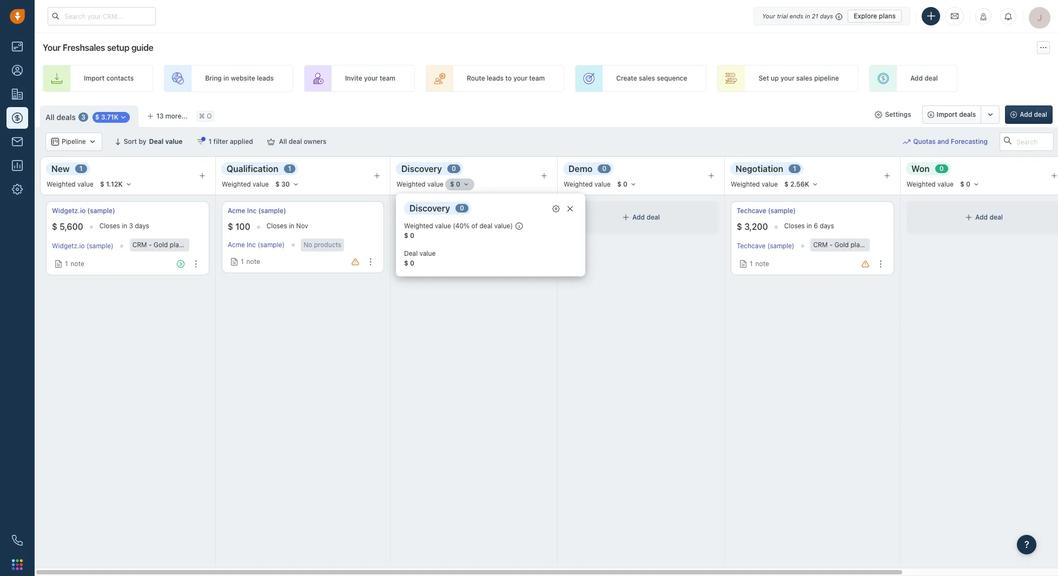 Task type: vqa. For each thing, say whether or not it's contained in the screenshot.
deal's All
yes



Task type: describe. For each thing, give the bounding box(es) containing it.
phone image
[[12, 535, 23, 546]]

add deal link
[[869, 65, 957, 92]]

all deals link
[[45, 112, 76, 123]]

gold for $ 3,200
[[835, 241, 849, 249]]

30
[[281, 180, 290, 188]]

$ 30
[[275, 180, 290, 188]]

1 acme inc (sample) link from the top
[[228, 206, 286, 215]]

value for won
[[938, 180, 954, 188]]

note for $ 5,600
[[71, 260, 84, 268]]

$ inside dropdown button
[[95, 113, 99, 121]]

1 down 100
[[241, 258, 244, 266]]

container_wx8msf4aqz5i3rn1 image inside $ 3.71k button
[[120, 114, 127, 121]]

weighted value for discovery
[[397, 180, 444, 188]]

deal value $ 0
[[404, 249, 436, 267]]

13
[[156, 112, 164, 120]]

and
[[938, 138, 949, 146]]

add for demo
[[632, 213, 645, 222]]

deal inside deal value $ 0
[[404, 249, 418, 258]]

2 widgetz.io from the top
[[52, 242, 85, 250]]

1 inside 'button'
[[209, 137, 212, 146]]

weighted value (40% of deal value)
[[404, 222, 513, 230]]

route
[[467, 74, 485, 82]]

Search your CRM... text field
[[48, 7, 156, 25]]

sequence
[[657, 74, 687, 82]]

$ 0 inside discovery dialog
[[404, 232, 414, 240]]

forecasting
[[951, 138, 988, 146]]

closes for $ 3,200
[[784, 222, 805, 230]]

$ 2.56k button
[[780, 179, 823, 190]]

of
[[472, 222, 478, 230]]

21
[[812, 12, 818, 19]]

all deal owners button
[[260, 133, 334, 151]]

3 for deals
[[81, 113, 85, 121]]

qualification
[[227, 164, 278, 173]]

value for discovery
[[427, 180, 444, 188]]

explore plans
[[854, 12, 896, 20]]

⌘ o
[[199, 112, 212, 120]]

$ 3.71k button
[[89, 111, 133, 124]]

crm - gold plan monthly (sample) for $ 5,600
[[132, 241, 238, 249]]

your for your freshsales setup guide
[[43, 43, 61, 52]]

$ 0 button for discovery
[[445, 179, 474, 190]]

weighted for qualification
[[222, 180, 251, 188]]

1 right new
[[79, 165, 83, 173]]

bring in website leads link
[[164, 65, 293, 92]]

1 inc from the top
[[247, 207, 257, 215]]

crm - gold plan monthly (sample) for $ 3,200
[[813, 241, 919, 249]]

closes for $ 100
[[267, 222, 287, 230]]

1 techcave (sample) from the top
[[737, 207, 796, 215]]

3 for in
[[129, 222, 133, 230]]

add deal for won
[[976, 213, 1003, 222]]

1 techcave from the top
[[737, 207, 766, 215]]

more...
[[165, 112, 188, 120]]

create sales sequence link
[[575, 65, 707, 92]]

route leads to your team link
[[426, 65, 564, 92]]

2 sales from the left
[[796, 74, 813, 82]]

closes in 3 days
[[99, 222, 149, 230]]

setup
[[107, 43, 129, 52]]

0 vertical spatial discovery
[[401, 164, 442, 173]]

explore plans link
[[848, 9, 902, 22]]

import for import contacts
[[84, 74, 105, 82]]

$ 0 button for won
[[955, 179, 985, 190]]

add for won
[[976, 213, 988, 222]]

container_wx8msf4aqz5i3rn1 image inside quotas and forecasting link
[[903, 138, 911, 146]]

2 leads from the left
[[487, 74, 504, 82]]

set
[[759, 74, 769, 82]]

weighted for negotiation
[[731, 180, 760, 188]]

in for negotiation
[[807, 222, 812, 230]]

up
[[771, 74, 779, 82]]

deals for all
[[57, 112, 76, 122]]

2 your from the left
[[514, 74, 527, 82]]

1 sales from the left
[[639, 74, 655, 82]]

discovery inside dialog
[[410, 203, 450, 213]]

deals for import
[[959, 110, 976, 118]]

1 filter applied
[[209, 137, 253, 146]]

1 up $ 2.56k
[[793, 165, 796, 173]]

all deal owners
[[279, 137, 327, 146]]

plan for 5,600
[[170, 241, 183, 249]]

invite your team link
[[304, 65, 415, 92]]

route leads to your team
[[467, 74, 545, 82]]

filter
[[213, 137, 228, 146]]

invite your team
[[345, 74, 395, 82]]

import deals button
[[922, 106, 982, 124]]

quotas and forecasting
[[913, 138, 988, 146]]

invite
[[345, 74, 362, 82]]

$ 5,600
[[52, 222, 83, 232]]

value for new
[[77, 180, 94, 188]]

- for $ 3,200
[[830, 241, 833, 249]]

products
[[314, 241, 341, 249]]

no products
[[304, 241, 341, 249]]

weighted for discovery
[[397, 180, 426, 188]]

plan for 3,200
[[851, 241, 864, 249]]

1 acme inc (sample) from the top
[[228, 207, 286, 215]]

1 down $ 3,200
[[750, 260, 753, 268]]

import deals group
[[922, 106, 1000, 124]]

settings
[[885, 110, 911, 118]]

3.71k
[[101, 113, 119, 121]]

$ 0 for won
[[960, 180, 971, 188]]

1 filter applied button
[[190, 133, 260, 151]]

container_wx8msf4aqz5i3rn1 image inside pipeline popup button
[[89, 138, 96, 146]]

sort by deal value
[[124, 137, 183, 146]]

owners
[[304, 137, 327, 146]]

(40%
[[453, 222, 470, 230]]

3,200
[[744, 222, 768, 232]]

1 techcave (sample) link from the top
[[737, 206, 796, 215]]

value inside deal value $ 0
[[420, 249, 436, 258]]

$ 0 for discovery
[[450, 180, 460, 188]]

pipeline
[[814, 74, 839, 82]]

trial
[[777, 12, 788, 19]]

5,600
[[60, 222, 83, 232]]

won
[[912, 164, 930, 173]]

1 widgetz.io from the top
[[52, 207, 86, 215]]

note for $ 3,200
[[756, 260, 769, 268]]

pipeline
[[62, 138, 86, 146]]

nov
[[296, 222, 308, 230]]

create
[[616, 74, 637, 82]]

1.12k
[[106, 180, 123, 188]]

value for negotiation
[[762, 180, 778, 188]]

deal inside button
[[289, 137, 302, 146]]

weighted for demo
[[564, 180, 593, 188]]

⌘
[[199, 112, 205, 120]]

new
[[51, 164, 70, 173]]

all for deals
[[45, 112, 55, 122]]

pipeline button
[[45, 133, 102, 151]]

$ inside deal value $ 0
[[404, 259, 408, 267]]

negotiation
[[736, 164, 783, 173]]

demo
[[569, 164, 593, 173]]

import deals
[[937, 110, 976, 118]]

2 acme from the top
[[228, 241, 245, 249]]

$ 1.12k
[[100, 180, 123, 188]]

container_wx8msf4aqz5i3rn1 image inside all deal owners button
[[267, 138, 275, 146]]

value for demo
[[595, 180, 611, 188]]

add deal button
[[1005, 106, 1053, 124]]

1 up $ 30 button
[[288, 165, 291, 173]]

in inside "link"
[[223, 74, 229, 82]]

container_wx8msf4aqz5i3rn1 image inside pipeline popup button
[[51, 138, 59, 146]]

explore
[[854, 12, 877, 20]]

set up your sales pipeline
[[759, 74, 839, 82]]

days right 21
[[820, 12, 833, 19]]

2 team from the left
[[529, 74, 545, 82]]

weighted value for new
[[47, 180, 94, 188]]

quotas
[[913, 138, 936, 146]]

$ 3.71k button
[[92, 112, 130, 123]]

2 techcave (sample) link from the top
[[737, 242, 794, 250]]

ends
[[790, 12, 804, 19]]

sort
[[124, 137, 137, 146]]

o
[[207, 112, 212, 120]]

2.56k
[[790, 180, 809, 188]]

6
[[814, 222, 818, 230]]



Task type: locate. For each thing, give the bounding box(es) containing it.
1 horizontal spatial import
[[937, 110, 958, 118]]

2 crm - gold plan monthly (sample) from the left
[[813, 241, 919, 249]]

team right invite
[[380, 74, 395, 82]]

0 vertical spatial your
[[762, 12, 775, 19]]

1 horizontal spatial 3
[[129, 222, 133, 230]]

closes for $ 5,600
[[99, 222, 120, 230]]

set up your sales pipeline link
[[718, 65, 859, 92]]

days for $ 5,600
[[135, 222, 149, 230]]

1 horizontal spatial your
[[514, 74, 527, 82]]

your right invite
[[364, 74, 378, 82]]

techcave (sample) link up 3,200
[[737, 206, 796, 215]]

1 plan from the left
[[170, 241, 183, 249]]

weighted
[[47, 180, 76, 188], [222, 180, 251, 188], [397, 180, 426, 188], [564, 180, 593, 188], [731, 180, 760, 188], [907, 180, 936, 188], [404, 222, 433, 230]]

bring in website leads
[[205, 74, 274, 82]]

days for $ 3,200
[[820, 222, 834, 230]]

weighted for new
[[47, 180, 76, 188]]

leads right website
[[257, 74, 274, 82]]

2 acme inc (sample) from the top
[[228, 241, 285, 249]]

your right up
[[781, 74, 795, 82]]

2 weighted value from the left
[[222, 180, 269, 188]]

weighted value for won
[[907, 180, 954, 188]]

container_wx8msf4aqz5i3rn1 image inside settings popup button
[[875, 111, 883, 118]]

leads left to on the left of page
[[487, 74, 504, 82]]

$ 30 button
[[270, 179, 304, 190]]

$ 0
[[450, 180, 460, 188], [617, 180, 628, 188], [960, 180, 971, 188], [404, 232, 414, 240]]

0 vertical spatial techcave (sample) link
[[737, 206, 796, 215]]

send email image
[[951, 12, 959, 21]]

3 inside "all deals 3"
[[81, 113, 85, 121]]

0 horizontal spatial gold
[[154, 241, 168, 249]]

1 vertical spatial acme inc (sample)
[[228, 241, 285, 249]]

0
[[452, 165, 456, 173], [602, 165, 607, 173], [940, 165, 944, 173], [456, 180, 460, 188], [623, 180, 628, 188], [966, 180, 971, 188], [460, 204, 464, 212], [410, 232, 414, 240], [410, 259, 414, 267]]

13 more...
[[156, 112, 188, 120]]

1 vertical spatial techcave (sample) link
[[737, 242, 794, 250]]

1 vertical spatial widgetz.io
[[52, 242, 85, 250]]

in right bring
[[223, 74, 229, 82]]

closes in 6 days
[[784, 222, 834, 230]]

4 weighted value from the left
[[564, 180, 611, 188]]

inc down 100
[[247, 241, 256, 249]]

to
[[505, 74, 512, 82]]

1 vertical spatial acme inc (sample) link
[[228, 241, 285, 249]]

add deal for discovery
[[465, 213, 493, 222]]

create sales sequence
[[616, 74, 687, 82]]

2 $ 0 button from the left
[[612, 179, 642, 190]]

your freshsales setup guide
[[43, 43, 153, 52]]

value)
[[494, 222, 513, 230]]

0 horizontal spatial sales
[[639, 74, 655, 82]]

container_wx8msf4aqz5i3rn1 image
[[120, 114, 127, 121], [89, 138, 96, 146], [267, 138, 275, 146], [455, 214, 463, 221], [965, 214, 973, 221], [740, 260, 747, 268]]

monthly for 5,600
[[185, 241, 209, 249]]

1 horizontal spatial all
[[279, 137, 287, 146]]

note down 3,200
[[756, 260, 769, 268]]

widgetz.io
[[52, 207, 86, 215], [52, 242, 85, 250]]

1 $ 0 button from the left
[[445, 179, 474, 190]]

1 horizontal spatial crm
[[813, 241, 828, 249]]

quotas and forecasting link
[[903, 133, 999, 151]]

1 vertical spatial inc
[[247, 241, 256, 249]]

2 gold from the left
[[835, 241, 849, 249]]

3 right all deals link
[[81, 113, 85, 121]]

1 note down 3,200
[[750, 260, 769, 268]]

widgetz.io (sample)
[[52, 207, 115, 215], [52, 242, 113, 250]]

widgetz.io (sample) down 5,600
[[52, 242, 113, 250]]

team
[[380, 74, 395, 82], [529, 74, 545, 82]]

1 horizontal spatial $ 0 button
[[612, 179, 642, 190]]

by
[[139, 137, 146, 146]]

container_wx8msf4aqz5i3rn1 image inside "1 filter applied" 'button'
[[197, 138, 204, 146]]

sales left pipeline
[[796, 74, 813, 82]]

2 - from the left
[[830, 241, 833, 249]]

1 horizontal spatial 1 note
[[241, 258, 260, 266]]

1 horizontal spatial plan
[[851, 241, 864, 249]]

1 crm - gold plan monthly (sample) from the left
[[132, 241, 238, 249]]

import inside import deals button
[[937, 110, 958, 118]]

1 vertical spatial widgetz.io (sample)
[[52, 242, 113, 250]]

weighted value
[[47, 180, 94, 188], [222, 180, 269, 188], [397, 180, 444, 188], [564, 180, 611, 188], [731, 180, 778, 188], [907, 180, 954, 188]]

website
[[231, 74, 255, 82]]

contacts
[[106, 74, 134, 82]]

all left owners
[[279, 137, 287, 146]]

note down 5,600
[[71, 260, 84, 268]]

deal
[[925, 74, 938, 82], [1034, 110, 1047, 118], [289, 137, 302, 146], [480, 213, 493, 222], [647, 213, 660, 222], [990, 213, 1003, 222], [480, 222, 492, 230]]

guide
[[131, 43, 153, 52]]

weighted value for qualification
[[222, 180, 269, 188]]

Search field
[[1000, 133, 1054, 151]]

1 note for $ 5,600
[[65, 260, 84, 268]]

monthly for 3,200
[[866, 241, 890, 249]]

widgetz.io (sample) up 5,600
[[52, 207, 115, 215]]

acme inc (sample) up 100
[[228, 207, 286, 215]]

$ 0 for demo
[[617, 180, 628, 188]]

add
[[910, 74, 923, 82], [1020, 110, 1032, 118], [465, 213, 478, 222], [632, 213, 645, 222], [976, 213, 988, 222]]

crm for $ 3,200
[[813, 241, 828, 249]]

1 vertical spatial acme
[[228, 241, 245, 249]]

1 monthly from the left
[[185, 241, 209, 249]]

freshworks switcher image
[[12, 559, 23, 570]]

(sample)
[[87, 207, 115, 215], [258, 207, 286, 215], [768, 207, 796, 215], [211, 241, 238, 249], [892, 241, 919, 249], [258, 241, 285, 249], [87, 242, 113, 250], [768, 242, 794, 250]]

in
[[805, 12, 810, 19], [223, 74, 229, 82], [122, 222, 127, 230], [289, 222, 294, 230], [807, 222, 812, 230]]

$ 0 button
[[445, 179, 474, 190], [612, 179, 642, 190], [955, 179, 985, 190]]

add deal for demo
[[632, 213, 660, 222]]

$ 1.12k button
[[95, 179, 137, 190]]

all
[[45, 112, 55, 122], [279, 137, 287, 146]]

13 more... button
[[141, 109, 194, 124]]

5 weighted value from the left
[[731, 180, 778, 188]]

0 horizontal spatial crm
[[132, 241, 147, 249]]

2 widgetz.io (sample) from the top
[[52, 242, 113, 250]]

settings button
[[870, 106, 917, 124]]

deals
[[959, 110, 976, 118], [57, 112, 76, 122]]

no
[[304, 241, 312, 249]]

$ 3.71k
[[95, 113, 119, 121]]

0 vertical spatial inc
[[247, 207, 257, 215]]

2 horizontal spatial closes
[[784, 222, 805, 230]]

1 vertical spatial 3
[[129, 222, 133, 230]]

inc
[[247, 207, 257, 215], [247, 241, 256, 249]]

import up quotas and forecasting
[[937, 110, 958, 118]]

1 note for $ 3,200
[[750, 260, 769, 268]]

all for deal
[[279, 137, 287, 146]]

2 crm from the left
[[813, 241, 828, 249]]

6 weighted value from the left
[[907, 180, 954, 188]]

note down 100
[[246, 258, 260, 266]]

1 horizontal spatial monthly
[[866, 241, 890, 249]]

0 vertical spatial techcave (sample)
[[737, 207, 796, 215]]

3 $ 0 button from the left
[[955, 179, 985, 190]]

0 inside deal value $ 0
[[410, 259, 414, 267]]

sales
[[639, 74, 655, 82], [796, 74, 813, 82]]

0 horizontal spatial note
[[71, 260, 84, 268]]

1 acme from the top
[[228, 207, 245, 215]]

import for import deals
[[937, 110, 958, 118]]

all deals 3
[[45, 112, 85, 122]]

1 left filter
[[209, 137, 212, 146]]

3 down $ 1.12k button
[[129, 222, 133, 230]]

1 horizontal spatial leads
[[487, 74, 504, 82]]

0 horizontal spatial -
[[149, 241, 152, 249]]

days
[[820, 12, 833, 19], [135, 222, 149, 230], [820, 222, 834, 230]]

days down $ 1.12k button
[[135, 222, 149, 230]]

$ 0 button for demo
[[612, 179, 642, 190]]

1 horizontal spatial sales
[[796, 74, 813, 82]]

3 weighted value from the left
[[397, 180, 444, 188]]

techcave (sample) up 3,200
[[737, 207, 796, 215]]

techcave
[[737, 207, 766, 215], [737, 242, 766, 250]]

1 vertical spatial your
[[43, 43, 61, 52]]

freshsales
[[63, 43, 105, 52]]

1 note
[[241, 258, 260, 266], [65, 260, 84, 268], [750, 260, 769, 268]]

deal inside discovery dialog
[[480, 222, 492, 230]]

techcave up $ 3,200
[[737, 207, 766, 215]]

$ 2.56k
[[784, 180, 809, 188]]

1 note for $ 100
[[241, 258, 260, 266]]

deals up pipeline
[[57, 112, 76, 122]]

weighted value for demo
[[564, 180, 611, 188]]

closes in nov
[[267, 222, 308, 230]]

all up pipeline popup button
[[45, 112, 55, 122]]

2 monthly from the left
[[866, 241, 890, 249]]

techcave (sample) link down 3,200
[[737, 242, 794, 250]]

add inside button
[[1020, 110, 1032, 118]]

0 vertical spatial widgetz.io
[[52, 207, 86, 215]]

$
[[95, 113, 99, 121], [100, 180, 104, 188], [275, 180, 280, 188], [450, 180, 454, 188], [617, 180, 622, 188], [784, 180, 789, 188], [960, 180, 965, 188], [52, 222, 57, 232], [228, 222, 233, 232], [737, 222, 742, 232], [404, 232, 408, 240], [404, 259, 408, 267]]

closes left 6 in the right top of the page
[[784, 222, 805, 230]]

acme
[[228, 207, 245, 215], [228, 241, 245, 249]]

1 down "$ 5,600"
[[65, 260, 68, 268]]

inc up 100
[[247, 207, 257, 215]]

2 widgetz.io (sample) link from the top
[[52, 242, 113, 250]]

1 horizontal spatial deals
[[959, 110, 976, 118]]

widgetz.io (sample) link up 5,600
[[52, 206, 115, 215]]

1 team from the left
[[380, 74, 395, 82]]

days right 6 in the right top of the page
[[820, 222, 834, 230]]

value
[[165, 137, 183, 146], [77, 180, 94, 188], [253, 180, 269, 188], [427, 180, 444, 188], [595, 180, 611, 188], [762, 180, 778, 188], [938, 180, 954, 188], [435, 222, 451, 230], [420, 249, 436, 258]]

0 vertical spatial widgetz.io (sample)
[[52, 207, 115, 215]]

1 crm from the left
[[132, 241, 147, 249]]

import left contacts
[[84, 74, 105, 82]]

phone element
[[6, 530, 28, 551]]

0 vertical spatial acme inc (sample)
[[228, 207, 286, 215]]

1 horizontal spatial note
[[246, 258, 260, 266]]

import
[[84, 74, 105, 82], [937, 110, 958, 118]]

2 plan from the left
[[851, 241, 864, 249]]

0 horizontal spatial team
[[380, 74, 395, 82]]

0 horizontal spatial plan
[[170, 241, 183, 249]]

closes right 5,600
[[99, 222, 120, 230]]

import contacts
[[84, 74, 134, 82]]

your left trial
[[762, 12, 775, 19]]

0 vertical spatial acme
[[228, 207, 245, 215]]

$ 100
[[228, 222, 250, 232]]

team right to on the left of page
[[529, 74, 545, 82]]

2 horizontal spatial note
[[756, 260, 769, 268]]

your left freshsales
[[43, 43, 61, 52]]

0 vertical spatial widgetz.io (sample) link
[[52, 206, 115, 215]]

sales right the create
[[639, 74, 655, 82]]

- down closes in 3 days
[[149, 241, 152, 249]]

acme inc (sample) link up 100
[[228, 206, 286, 215]]

0 vertical spatial 3
[[81, 113, 85, 121]]

1 leads from the left
[[257, 74, 274, 82]]

1 - from the left
[[149, 241, 152, 249]]

widgetz.io up "$ 5,600"
[[52, 207, 86, 215]]

your
[[364, 74, 378, 82], [514, 74, 527, 82], [781, 74, 795, 82]]

techcave down $ 3,200
[[737, 242, 766, 250]]

in left the nov
[[289, 222, 294, 230]]

1 horizontal spatial team
[[529, 74, 545, 82]]

1 vertical spatial discovery
[[410, 203, 450, 213]]

0 horizontal spatial closes
[[99, 222, 120, 230]]

1 note down 5,600
[[65, 260, 84, 268]]

0 horizontal spatial 3
[[81, 113, 85, 121]]

0 horizontal spatial $ 0 button
[[445, 179, 474, 190]]

1
[[209, 137, 212, 146], [79, 165, 83, 173], [288, 165, 291, 173], [793, 165, 796, 173], [241, 258, 244, 266], [65, 260, 68, 268], [750, 260, 753, 268]]

crm
[[132, 241, 147, 249], [813, 241, 828, 249]]

1 vertical spatial import
[[937, 110, 958, 118]]

2 horizontal spatial your
[[781, 74, 795, 82]]

0 vertical spatial import
[[84, 74, 105, 82]]

1 your from the left
[[364, 74, 378, 82]]

your trial ends in 21 days
[[762, 12, 833, 19]]

1 widgetz.io (sample) from the top
[[52, 207, 115, 215]]

your for your trial ends in 21 days
[[762, 12, 775, 19]]

0 horizontal spatial monthly
[[185, 241, 209, 249]]

deal inside button
[[1034, 110, 1047, 118]]

all inside all deal owners button
[[279, 137, 287, 146]]

0 horizontal spatial import
[[84, 74, 105, 82]]

0 horizontal spatial your
[[43, 43, 61, 52]]

weighted for won
[[907, 180, 936, 188]]

note for $ 100
[[246, 258, 260, 266]]

in left 6 in the right top of the page
[[807, 222, 812, 230]]

discovery
[[401, 164, 442, 173], [410, 203, 450, 213]]

2 techcave from the top
[[737, 242, 766, 250]]

bring
[[205, 74, 222, 82]]

1 vertical spatial techcave (sample)
[[737, 242, 794, 250]]

0 horizontal spatial 1 note
[[65, 260, 84, 268]]

$ 3,200
[[737, 222, 768, 232]]

in for qualification
[[289, 222, 294, 230]]

widgetz.io (sample) link down 5,600
[[52, 242, 113, 250]]

your right to on the left of page
[[514, 74, 527, 82]]

100
[[235, 222, 250, 232]]

0 vertical spatial deal
[[149, 137, 164, 146]]

monthly
[[185, 241, 209, 249], [866, 241, 890, 249]]

0 vertical spatial techcave
[[737, 207, 766, 215]]

0 horizontal spatial your
[[364, 74, 378, 82]]

add deal inside button
[[1020, 110, 1047, 118]]

add for discovery
[[465, 213, 478, 222]]

crm - gold plan monthly (sample)
[[132, 241, 238, 249], [813, 241, 919, 249]]

crm down closes in 3 days
[[132, 241, 147, 249]]

acme inc (sample) link
[[228, 206, 286, 215], [228, 241, 285, 249]]

weighted inside discovery dialog
[[404, 222, 433, 230]]

import contacts link
[[43, 65, 153, 92]]

2 closes from the left
[[267, 222, 287, 230]]

discovery dialog
[[396, 194, 585, 276]]

gold for $ 5,600
[[154, 241, 168, 249]]

0 horizontal spatial leads
[[257, 74, 274, 82]]

2 acme inc (sample) link from the top
[[228, 241, 285, 249]]

in left 21
[[805, 12, 810, 19]]

1 gold from the left
[[154, 241, 168, 249]]

container_wx8msf4aqz5i3rn1 image
[[875, 111, 883, 118], [51, 138, 59, 146], [197, 138, 204, 146], [903, 138, 911, 146], [552, 205, 560, 213], [566, 205, 574, 213], [622, 214, 630, 221], [516, 222, 523, 230], [230, 258, 238, 266], [55, 260, 62, 268]]

acme up $ 100
[[228, 207, 245, 215]]

value for qualification
[[253, 180, 269, 188]]

in for new
[[122, 222, 127, 230]]

1 horizontal spatial closes
[[267, 222, 287, 230]]

acme down $ 100
[[228, 241, 245, 249]]

weighted value for negotiation
[[731, 180, 778, 188]]

widgetz.io down "$ 5,600"
[[52, 242, 85, 250]]

1 note down 100
[[241, 258, 260, 266]]

applied
[[230, 137, 253, 146]]

2 horizontal spatial $ 0 button
[[955, 179, 985, 190]]

1 horizontal spatial deal
[[404, 249, 418, 258]]

1 vertical spatial techcave
[[737, 242, 766, 250]]

3 closes from the left
[[784, 222, 805, 230]]

2 inc from the top
[[247, 241, 256, 249]]

- for $ 5,600
[[149, 241, 152, 249]]

crm down 6 in the right top of the page
[[813, 241, 828, 249]]

1 horizontal spatial crm - gold plan monthly (sample)
[[813, 241, 919, 249]]

crm for $ 5,600
[[132, 241, 147, 249]]

1 horizontal spatial gold
[[835, 241, 849, 249]]

import inside import contacts link
[[84, 74, 105, 82]]

1 widgetz.io (sample) link from the top
[[52, 206, 115, 215]]

0 horizontal spatial deal
[[149, 137, 164, 146]]

-
[[149, 241, 152, 249], [830, 241, 833, 249]]

0 horizontal spatial all
[[45, 112, 55, 122]]

- down 'closes in 6 days'
[[830, 241, 833, 249]]

acme inc (sample) down 100
[[228, 241, 285, 249]]

leads inside "link"
[[257, 74, 274, 82]]

1 vertical spatial widgetz.io (sample) link
[[52, 242, 113, 250]]

acme inc (sample) link down 100
[[228, 241, 285, 249]]

closes left the nov
[[267, 222, 287, 230]]

1 vertical spatial all
[[279, 137, 287, 146]]

3
[[81, 113, 85, 121], [129, 222, 133, 230]]

deals up "forecasting"
[[959, 110, 976, 118]]

techcave (sample) down 3,200
[[737, 242, 794, 250]]

2 horizontal spatial 1 note
[[750, 260, 769, 268]]

0 horizontal spatial crm - gold plan monthly (sample)
[[132, 241, 238, 249]]

1 horizontal spatial your
[[762, 12, 775, 19]]

1 vertical spatial deal
[[404, 249, 418, 258]]

deals inside import deals button
[[959, 110, 976, 118]]

1 horizontal spatial -
[[830, 241, 833, 249]]

leads
[[257, 74, 274, 82], [487, 74, 504, 82]]

plans
[[879, 12, 896, 20]]

1 weighted value from the left
[[47, 180, 94, 188]]

3 your from the left
[[781, 74, 795, 82]]

0 horizontal spatial deals
[[57, 112, 76, 122]]

0 vertical spatial all
[[45, 112, 55, 122]]

0 vertical spatial acme inc (sample) link
[[228, 206, 286, 215]]

1 closes from the left
[[99, 222, 120, 230]]

in down $ 1.12k button
[[122, 222, 127, 230]]

2 techcave (sample) from the top
[[737, 242, 794, 250]]



